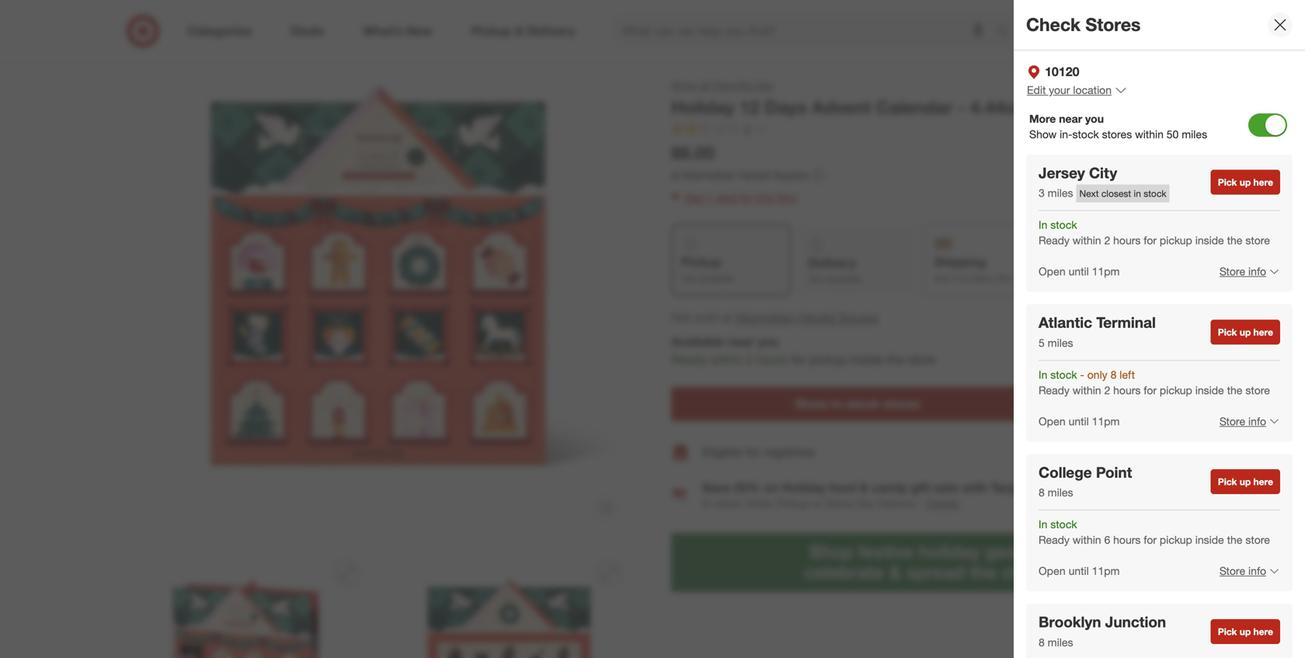 Task type: describe. For each thing, give the bounding box(es) containing it.
target
[[991, 480, 1028, 496]]

stores inside more near you show in-stock stores within 50 miles
[[1102, 127, 1132, 141]]

miles for atlantic terminal
[[1048, 336, 1074, 350]]

you for available near you
[[758, 334, 779, 349]]

stock inside in stock ready within 6 hours for pickup inside the store
[[1051, 518, 1078, 531]]

&
[[860, 480, 869, 496]]

stores inside button
[[884, 396, 920, 412]]

in-
[[703, 497, 716, 510]]

shop all favorite day holiday 12 days advent calendar - 4.44oz - favorite day™
[[671, 78, 1159, 118]]

at manhattan herald square
[[671, 168, 809, 182]]

5
[[1039, 336, 1045, 350]]

0 horizontal spatial item
[[777, 191, 798, 204]]

hours inside in stock ready within 6 hours for pickup inside the store
[[1114, 533, 1141, 547]]

50
[[1167, 127, 1179, 141]]

11pm for point
[[1092, 564, 1120, 578]]

∙
[[921, 497, 924, 510]]

edit your location button
[[1027, 81, 1128, 99]]

11pm for terminal
[[1092, 414, 1120, 428]]

check
[[1027, 14, 1081, 35]]

holiday 12 days advent calendar - 4.44oz - favorite day&#8482;, 2 of 4 image
[[121, 549, 371, 658]]

available near you ready within 2 hours for pickup inside the store
[[671, 334, 936, 367]]

next
[[1080, 188, 1099, 199]]

8 for college point
[[1039, 486, 1045, 499]]

the inside available near you ready within 2 hours for pickup inside the store
[[887, 352, 905, 367]]

order
[[746, 497, 774, 510]]

show in-stock stores button
[[671, 387, 1044, 421]]

in stock - only 8 left ready within 2 hours for pickup inside the store
[[1039, 368, 1271, 397]]

11pm for city
[[1092, 265, 1120, 278]]

0 horizontal spatial favorite
[[714, 78, 752, 92]]

edit your location
[[1027, 83, 1112, 97]]

in- inside more near you show in-stock stores within 50 miles
[[1060, 127, 1073, 141]]

search button
[[989, 14, 1027, 51]]

by
[[960, 272, 970, 284]]

open for atlantic
[[1039, 414, 1066, 428]]

store info button for point
[[1210, 554, 1281, 588]]

for right eligible
[[746, 445, 761, 460]]

inside inside in stock - only 8 left ready within 2 hours for pickup inside the store
[[1196, 383, 1225, 397]]

for inside available near you ready within 2 hours for pickup inside the store
[[792, 352, 806, 367]]

6
[[1105, 533, 1111, 547]]

until for college
[[1069, 564, 1089, 578]]

within inside more near you show in-stock stores within 50 miles
[[1135, 127, 1164, 141]]

10120
[[1045, 64, 1080, 79]]

candy
[[872, 480, 908, 496]]

with
[[962, 480, 988, 496]]

store info for city
[[1220, 265, 1267, 278]]

in for atlantic
[[1039, 368, 1048, 381]]

stock inside "in stock ready within 2 hours for pickup inside the store"
[[1051, 218, 1078, 232]]

2 inside in stock - only 8 left ready within 2 hours for pickup inside the store
[[1105, 383, 1111, 397]]

open for jersey
[[1039, 265, 1066, 278]]

within inside available near you ready within 2 hours for pickup inside the store
[[710, 352, 743, 367]]

up for college point
[[1240, 476, 1251, 488]]

inside inside in stock ready within 6 hours for pickup inside the store
[[1196, 533, 1225, 547]]

holiday inside save 20% on holiday food & candy gift sets with target circle in-store, order pickup or same day delivery ∙ details
[[782, 480, 826, 496]]

or
[[813, 497, 822, 510]]

pickup inside in stock ready within 6 hours for pickup inside the store
[[1160, 533, 1193, 547]]

point
[[1096, 463, 1133, 481]]

day inside save 20% on holiday food & candy gift sets with target circle in-store, order pickup or same day delivery ∙ details
[[857, 497, 875, 510]]

here for jersey city
[[1254, 177, 1274, 188]]

store inside available near you ready within 2 hours for pickup inside the store
[[908, 352, 936, 367]]

shipping
[[934, 254, 986, 270]]

day™
[[1115, 96, 1159, 118]]

1 vertical spatial at
[[722, 310, 732, 325]]

the inside in stock ready within 6 hours for pickup inside the store
[[1228, 533, 1243, 547]]

college point 8 miles
[[1039, 463, 1133, 499]]

1 horizontal spatial favorite
[[1042, 96, 1110, 118]]

food
[[830, 480, 857, 496]]

pick up here button for city
[[1211, 170, 1281, 195]]

save
[[703, 480, 731, 496]]

city
[[1089, 164, 1118, 182]]

registries
[[764, 445, 815, 460]]

pickup inside save 20% on holiday food & candy gift sets with target circle in-store, order pickup or same day delivery ∙ details
[[777, 497, 810, 510]]

add item
[[1140, 447, 1177, 458]]

1
[[708, 191, 714, 204]]

show inside button
[[795, 396, 828, 412]]

stores
[[1086, 14, 1141, 35]]

store info for point
[[1220, 564, 1267, 578]]

store,
[[716, 497, 743, 510]]

it
[[952, 272, 957, 284]]

pick up here for jersey city
[[1218, 177, 1274, 188]]

eligible
[[703, 445, 742, 460]]

junction
[[1106, 613, 1167, 631]]

until for jersey
[[1069, 265, 1089, 278]]

manhattan herald square button
[[736, 309, 879, 327]]

not sold at manhattan herald square
[[671, 310, 879, 325]]

not for pickup
[[682, 272, 697, 284]]

in stock ready within 2 hours for pickup inside the store
[[1039, 218, 1271, 247]]

more near you show in-stock stores within 50 miles
[[1030, 112, 1208, 141]]

stock inside button
[[847, 396, 880, 412]]

location
[[1073, 83, 1112, 97]]

pick up here button for junction
[[1211, 619, 1281, 644]]

for inside in stock - only 8 left ready within 2 hours for pickup inside the store
[[1144, 383, 1157, 397]]

pick for junction
[[1218, 626, 1237, 638]]

for inside in stock ready within 6 hours for pickup inside the store
[[1144, 533, 1157, 547]]

the inside "in stock ready within 2 hours for pickup inside the store"
[[1228, 234, 1243, 247]]

sets
[[934, 480, 959, 496]]

miles for jersey city
[[1048, 186, 1074, 200]]

jersey city 3 miles next closest in stock
[[1039, 164, 1167, 200]]

left
[[1120, 368, 1135, 381]]

1 vertical spatial square
[[839, 310, 879, 325]]

for inside "in stock ready within 2 hours for pickup inside the store"
[[1144, 234, 1157, 247]]

show inside more near you show in-stock stores within 50 miles
[[1030, 127, 1057, 141]]

ready inside in stock - only 8 left ready within 2 hours for pickup inside the store
[[1039, 383, 1070, 397]]

your
[[1049, 83, 1070, 97]]

add item button
[[1119, 440, 1184, 465]]

stock inside in stock - only 8 left ready within 2 hours for pickup inside the store
[[1051, 368, 1078, 381]]

within inside in stock ready within 6 hours for pickup inside the store
[[1073, 533, 1102, 547]]

days
[[765, 96, 807, 118]]

here for brooklyn junction
[[1254, 626, 1274, 638]]

edit
[[1027, 83, 1046, 97]]

circle
[[1031, 480, 1066, 496]]

delivery not available
[[809, 255, 862, 285]]

advertisement region
[[671, 533, 1184, 592]]

atlantic terminal 5 miles
[[1039, 314, 1156, 350]]

4.44oz
[[970, 96, 1025, 118]]

info for city
[[1249, 265, 1267, 278]]

pick up here button for point
[[1211, 469, 1281, 494]]

only
[[1088, 368, 1108, 381]]

atlantic
[[1039, 314, 1093, 331]]

see
[[685, 191, 705, 204]]

shop
[[671, 78, 697, 92]]

brooklyn junction 8 miles
[[1039, 613, 1167, 649]]

more
[[1030, 112, 1056, 125]]

ready inside in stock ready within 6 hours for pickup inside the store
[[1039, 533, 1070, 547]]

store info for terminal
[[1220, 414, 1267, 428]]

on
[[764, 480, 779, 496]]

miles for college point
[[1048, 486, 1074, 499]]

brooklyn
[[1039, 613, 1102, 631]]

- inside in stock - only 8 left ready within 2 hours for pickup inside the store
[[1081, 368, 1085, 381]]

store for city
[[1220, 265, 1246, 278]]

see 1 deal for this item link
[[671, 187, 1184, 209]]

hours inside in stock - only 8 left ready within 2 hours for pickup inside the store
[[1114, 383, 1141, 397]]

you for more near you
[[1086, 112, 1104, 125]]

1 horizontal spatial -
[[1030, 96, 1037, 118]]

0 horizontal spatial herald
[[739, 168, 771, 182]]

pick up here for atlantic terminal
[[1218, 326, 1274, 338]]

store inside "in stock ready within 2 hours for pickup inside the store"
[[1246, 234, 1271, 247]]



Task type: locate. For each thing, give the bounding box(es) containing it.
inside inside "in stock ready within 2 hours for pickup inside the store"
[[1196, 234, 1225, 247]]

for right 6
[[1144, 533, 1157, 547]]

in for college
[[1039, 518, 1048, 531]]

0 vertical spatial store
[[1220, 265, 1246, 278]]

20%
[[734, 480, 760, 496]]

stores
[[1102, 127, 1132, 141], [884, 396, 920, 412]]

within down only
[[1073, 383, 1102, 397]]

2 here from the top
[[1254, 326, 1274, 338]]

near inside more near you show in-stock stores within 50 miles
[[1059, 112, 1083, 125]]

here for atlantic terminal
[[1254, 326, 1274, 338]]

until for atlantic
[[1069, 414, 1089, 428]]

2 inside "in stock ready within 2 hours for pickup inside the store"
[[1105, 234, 1111, 247]]

not up sold in the top of the page
[[682, 272, 697, 284]]

holiday 12 days advent calendar - 4.44oz - favorite day&#8482;, 1 of 4 image
[[121, 23, 634, 536]]

store inside in stock - only 8 left ready within 2 hours for pickup inside the store
[[1246, 383, 1271, 397]]

in for jersey
[[1039, 218, 1048, 232]]

in- down available near you ready within 2 hours for pickup inside the store
[[832, 396, 847, 412]]

you inside more near you show in-stock stores within 50 miles
[[1086, 112, 1104, 125]]

details button
[[927, 496, 960, 511]]

1 vertical spatial manhattan
[[736, 310, 795, 325]]

0 vertical spatial store info button
[[1210, 255, 1281, 289]]

3 store info from the top
[[1220, 564, 1267, 578]]

2 vertical spatial info
[[1249, 564, 1267, 578]]

11pm
[[1092, 265, 1120, 278], [1092, 414, 1120, 428], [1092, 564, 1120, 578]]

0 vertical spatial near
[[1059, 112, 1083, 125]]

1 vertical spatial item
[[1159, 447, 1177, 458]]

manhattan up 1
[[684, 168, 736, 182]]

miles right 50
[[1182, 127, 1208, 141]]

check stores
[[1027, 14, 1141, 35]]

1 vertical spatial store
[[1220, 414, 1246, 428]]

see 1 deal for this item
[[685, 191, 798, 204]]

you inside available near you ready within 2 hours for pickup inside the store
[[758, 334, 779, 349]]

1 horizontal spatial at
[[722, 310, 732, 325]]

1 store from the top
[[1220, 265, 1246, 278]]

get
[[934, 272, 949, 284]]

in inside in stock ready within 6 hours for pickup inside the store
[[1039, 518, 1048, 531]]

pickup inside available near you ready within 2 hours for pickup inside the store
[[810, 352, 847, 367]]

miles inside atlantic terminal 5 miles
[[1048, 336, 1074, 350]]

until up brooklyn
[[1069, 564, 1089, 578]]

in
[[1134, 188, 1141, 199]]

- left only
[[1081, 368, 1085, 381]]

holiday
[[671, 96, 735, 118], [782, 480, 826, 496]]

0 vertical spatial show
[[1030, 127, 1057, 141]]

1 vertical spatial herald
[[799, 310, 835, 325]]

pickup up sold in the top of the page
[[682, 254, 722, 270]]

-
[[958, 96, 965, 118], [1030, 96, 1037, 118], [1081, 368, 1085, 381]]

1 horizontal spatial herald
[[799, 310, 835, 325]]

near for within
[[728, 334, 755, 349]]

same
[[825, 497, 854, 510]]

1 vertical spatial delivery
[[878, 497, 918, 510]]

ready down available
[[671, 352, 707, 367]]

1 until from the top
[[1069, 265, 1089, 278]]

pickup not available
[[682, 254, 735, 284]]

gift
[[911, 480, 931, 496]]

pickup
[[682, 254, 722, 270], [777, 497, 810, 510]]

1 vertical spatial store info button
[[1210, 404, 1281, 439]]

dec
[[996, 272, 1012, 284]]

2 inside available near you ready within 2 hours for pickup inside the store
[[746, 352, 753, 367]]

day inside shop all favorite day holiday 12 days advent calendar - 4.44oz - favorite day™
[[755, 78, 774, 92]]

show up the registries
[[795, 396, 828, 412]]

the
[[1228, 234, 1243, 247], [887, 352, 905, 367], [1228, 383, 1243, 397], [1228, 533, 1243, 547]]

item
[[777, 191, 798, 204], [1159, 447, 1177, 458]]

1 vertical spatial day
[[857, 497, 875, 510]]

pick
[[1218, 177, 1237, 188], [1218, 326, 1237, 338], [1218, 476, 1237, 488], [1218, 626, 1237, 638]]

eligible for registries
[[703, 445, 815, 460]]

8 inside college point 8 miles
[[1039, 486, 1045, 499]]

8 inside in stock - only 8 left ready within 2 hours for pickup inside the store
[[1111, 368, 1117, 381]]

miles inside college point 8 miles
[[1048, 486, 1074, 499]]

not inside delivery not available
[[809, 273, 824, 285]]

11pm up terminal
[[1092, 265, 1120, 278]]

1 vertical spatial you
[[758, 334, 779, 349]]

3 open until 11pm from the top
[[1039, 564, 1120, 578]]

open until 11pm
[[1039, 265, 1120, 278], [1039, 414, 1120, 428], [1039, 564, 1120, 578]]

in down 3
[[1039, 218, 1048, 232]]

1 horizontal spatial holiday
[[782, 480, 826, 496]]

all
[[700, 78, 711, 92]]

2 vertical spatial store
[[1220, 564, 1246, 578]]

deal
[[717, 191, 737, 204]]

1 info from the top
[[1249, 265, 1267, 278]]

image gallery element
[[121, 23, 634, 658]]

at right sold in the top of the page
[[722, 310, 732, 325]]

2 down not sold at manhattan herald square
[[746, 352, 753, 367]]

for down jersey city 3 miles next closest in stock at top
[[1144, 234, 1157, 247]]

available inside delivery not available
[[826, 273, 862, 285]]

1 pick from the top
[[1218, 177, 1237, 188]]

miles down brooklyn
[[1048, 635, 1074, 649]]

3 store info button from the top
[[1210, 554, 1281, 588]]

hours down not sold at manhattan herald square
[[757, 352, 788, 367]]

store for terminal
[[1220, 414, 1246, 428]]

in- inside show in-stock stores button
[[832, 396, 847, 412]]

- left your
[[1030, 96, 1037, 118]]

4 pick from the top
[[1218, 626, 1237, 638]]

ready down circle
[[1039, 533, 1070, 547]]

holiday up or
[[782, 480, 826, 496]]

1 in from the top
[[1039, 218, 1048, 232]]

store
[[1220, 265, 1246, 278], [1220, 414, 1246, 428], [1220, 564, 1246, 578]]

2 vertical spatial open until 11pm
[[1039, 564, 1120, 578]]

8 down brooklyn
[[1039, 635, 1045, 649]]

0 horizontal spatial show
[[795, 396, 828, 412]]

stock inside jersey city 3 miles next closest in stock
[[1144, 188, 1167, 199]]

4 here from the top
[[1254, 626, 1274, 638]]

2 store info button from the top
[[1210, 404, 1281, 439]]

available
[[671, 334, 724, 349]]

2 vertical spatial 2
[[1105, 383, 1111, 397]]

- left 4.44oz
[[958, 96, 965, 118]]

3 store from the top
[[1220, 564, 1246, 578]]

at down $8.00
[[671, 168, 681, 182]]

store info
[[1220, 265, 1267, 278], [1220, 414, 1267, 428], [1220, 564, 1267, 578]]

delivery inside delivery not available
[[809, 255, 857, 270]]

3 pick up here from the top
[[1218, 476, 1274, 488]]

1 vertical spatial pickup
[[777, 497, 810, 510]]

for left this
[[740, 191, 753, 204]]

What can we help you find? suggestions appear below search field
[[613, 14, 1000, 48]]

holiday 12 days advent calendar - 4.44oz - favorite day&#8482;, 3 of 4 image
[[384, 549, 634, 658]]

hours inside available near you ready within 2 hours for pickup inside the store
[[757, 352, 788, 367]]

in stock ready within 6 hours for pickup inside the store
[[1039, 518, 1271, 547]]

8 for brooklyn junction
[[1039, 635, 1045, 649]]

ready inside "in stock ready within 2 hours for pickup inside the store"
[[1039, 234, 1070, 247]]

sold
[[695, 310, 718, 325]]

herald up this
[[739, 168, 771, 182]]

1 horizontal spatial day
[[857, 497, 875, 510]]

you down location
[[1086, 112, 1104, 125]]

pick for terminal
[[1218, 326, 1237, 338]]

here for college point
[[1254, 476, 1274, 488]]

0 horizontal spatial at
[[671, 168, 681, 182]]

open until 11pm for atlantic
[[1039, 414, 1120, 428]]

pick up here button for terminal
[[1211, 320, 1281, 345]]

item right "add"
[[1159, 447, 1177, 458]]

0 vertical spatial 2
[[1105, 234, 1111, 247]]

sponsored
[[1138, 594, 1184, 605]]

1 vertical spatial in
[[1039, 368, 1048, 381]]

open
[[1039, 265, 1066, 278], [1039, 414, 1066, 428], [1039, 564, 1066, 578]]

day down the &
[[857, 497, 875, 510]]

store info button for city
[[1210, 255, 1281, 289]]

1 vertical spatial stores
[[884, 396, 920, 412]]

3 open from the top
[[1039, 564, 1066, 578]]

2 until from the top
[[1069, 414, 1089, 428]]

0 vertical spatial 8
[[1111, 368, 1117, 381]]

0 vertical spatial open
[[1039, 265, 1066, 278]]

2 store info from the top
[[1220, 414, 1267, 428]]

open up brooklyn
[[1039, 564, 1066, 578]]

0 vertical spatial delivery
[[809, 255, 857, 270]]

stock inside more near you show in-stock stores within 50 miles
[[1073, 127, 1099, 141]]

0 vertical spatial you
[[1086, 112, 1104, 125]]

in inside in stock - only 8 left ready within 2 hours for pickup inside the store
[[1039, 368, 1048, 381]]

item right this
[[777, 191, 798, 204]]

0 horizontal spatial near
[[728, 334, 755, 349]]

save 20% on holiday food & candy gift sets with target circle in-store, order pickup or same day delivery ∙ details
[[703, 480, 1066, 510]]

in down circle
[[1039, 518, 1048, 531]]

delivery down candy
[[878, 497, 918, 510]]

1 pick up here button from the top
[[1211, 170, 1281, 195]]

1 open from the top
[[1039, 265, 1066, 278]]

info
[[1249, 265, 1267, 278], [1249, 414, 1267, 428], [1249, 564, 1267, 578]]

show
[[1030, 127, 1057, 141], [795, 396, 828, 412]]

2 pick from the top
[[1218, 326, 1237, 338]]

open until 11pm for college
[[1039, 564, 1120, 578]]

hours down left
[[1114, 383, 1141, 397]]

available inside pickup not available
[[699, 272, 735, 284]]

available
[[699, 272, 735, 284], [826, 273, 862, 285]]

open for college
[[1039, 564, 1066, 578]]

1 store info button from the top
[[1210, 255, 1281, 289]]

1 vertical spatial 2
[[746, 352, 753, 367]]

2 horizontal spatial -
[[1081, 368, 1085, 381]]

hours
[[1114, 234, 1141, 247], [757, 352, 788, 367], [1114, 383, 1141, 397], [1114, 533, 1141, 547]]

holiday down all
[[671, 96, 735, 118]]

9
[[744, 123, 751, 136]]

1 pick up here from the top
[[1218, 177, 1274, 188]]

advent
[[812, 96, 871, 118]]

store inside in stock ready within 6 hours for pickup inside the store
[[1246, 533, 1271, 547]]

info for terminal
[[1249, 414, 1267, 428]]

holiday inside shop all favorite day holiday 12 days advent calendar - 4.44oz - favorite day™
[[671, 96, 735, 118]]

near inside available near you ready within 2 hours for pickup inside the store
[[728, 334, 755, 349]]

at
[[671, 168, 681, 182], [722, 310, 732, 325]]

manhattan up available near you ready within 2 hours for pickup inside the store
[[736, 310, 795, 325]]

for up add item button
[[1144, 383, 1157, 397]]

pick for city
[[1218, 177, 1237, 188]]

miles inside more near you show in-stock stores within 50 miles
[[1182, 127, 1208, 141]]

open until 11pm down 6
[[1039, 564, 1120, 578]]

up
[[1240, 177, 1251, 188], [1240, 326, 1251, 338], [1240, 476, 1251, 488], [1240, 626, 1251, 638]]

8 down college
[[1039, 486, 1045, 499]]

in-
[[1060, 127, 1073, 141], [832, 396, 847, 412]]

open until 11pm down only
[[1039, 414, 1120, 428]]

square up see 1 deal for this item
[[774, 168, 809, 182]]

2 vertical spatial open
[[1039, 564, 1066, 578]]

ready down 5
[[1039, 383, 1070, 397]]

0 vertical spatial square
[[774, 168, 809, 182]]

hours down in
[[1114, 234, 1141, 247]]

3 pick up here button from the top
[[1211, 469, 1281, 494]]

1 horizontal spatial available
[[826, 273, 862, 285]]

0 vertical spatial in-
[[1060, 127, 1073, 141]]

8 inside brooklyn junction 8 miles
[[1039, 635, 1045, 649]]

8
[[1111, 368, 1117, 381], [1039, 486, 1045, 499], [1039, 635, 1045, 649]]

until down only
[[1069, 414, 1089, 428]]

2 in from the top
[[1039, 368, 1048, 381]]

1 horizontal spatial near
[[1059, 112, 1083, 125]]

2 11pm from the top
[[1092, 414, 1120, 428]]

2 down closest
[[1105, 234, 1111, 247]]

item inside button
[[1159, 447, 1177, 458]]

0 vertical spatial info
[[1249, 265, 1267, 278]]

available for pickup
[[699, 272, 735, 284]]

13
[[1015, 272, 1025, 284]]

0 horizontal spatial holiday
[[671, 96, 735, 118]]

college
[[1039, 463, 1092, 481]]

2 info from the top
[[1249, 414, 1267, 428]]

0 vertical spatial herald
[[739, 168, 771, 182]]

2 down only
[[1105, 383, 1111, 397]]

jersey
[[1039, 164, 1085, 182]]

favorite
[[714, 78, 752, 92], [1042, 96, 1110, 118]]

0 horizontal spatial delivery
[[809, 255, 857, 270]]

1 vertical spatial 8
[[1039, 486, 1045, 499]]

1 11pm from the top
[[1092, 265, 1120, 278]]

2 pick up here button from the top
[[1211, 320, 1281, 345]]

delivery
[[809, 255, 857, 270], [878, 497, 918, 510]]

calendar
[[876, 96, 953, 118]]

check stores dialog
[[1014, 0, 1306, 658]]

1 vertical spatial in-
[[832, 396, 847, 412]]

store
[[1246, 234, 1271, 247], [908, 352, 936, 367], [1246, 383, 1271, 397], [1246, 533, 1271, 547]]

1 vertical spatial store info
[[1220, 414, 1267, 428]]

until up atlantic
[[1069, 265, 1089, 278]]

1 horizontal spatial stores
[[1102, 127, 1132, 141]]

info for point
[[1249, 564, 1267, 578]]

0 vertical spatial pickup
[[682, 254, 722, 270]]

12
[[740, 96, 760, 118]]

you down not sold at manhattan herald square
[[758, 334, 779, 349]]

0 vertical spatial manhattan
[[684, 168, 736, 182]]

3 11pm from the top
[[1092, 564, 1120, 578]]

in- up jersey
[[1060, 127, 1073, 141]]

0 vertical spatial holiday
[[671, 96, 735, 118]]

8 left left
[[1111, 368, 1117, 381]]

0 vertical spatial stores
[[1102, 127, 1132, 141]]

1 open until 11pm from the top
[[1039, 265, 1120, 278]]

1 horizontal spatial square
[[839, 310, 879, 325]]

2 vertical spatial 8
[[1039, 635, 1045, 649]]

4 pick up here from the top
[[1218, 626, 1274, 638]]

1 vertical spatial open
[[1039, 414, 1066, 428]]

herald
[[739, 168, 771, 182], [799, 310, 835, 325]]

day up 12
[[755, 78, 774, 92]]

3
[[1039, 186, 1045, 200]]

$8.00
[[671, 142, 715, 164]]

pick up here for college point
[[1218, 476, 1274, 488]]

near
[[1059, 112, 1083, 125], [728, 334, 755, 349]]

miles right 3
[[1048, 186, 1074, 200]]

store info button for terminal
[[1210, 404, 1281, 439]]

0 horizontal spatial available
[[699, 272, 735, 284]]

2 up from the top
[[1240, 326, 1251, 338]]

day
[[755, 78, 774, 92], [857, 497, 875, 510]]

not up manhattan herald square button
[[809, 273, 824, 285]]

add
[[1140, 447, 1157, 458]]

1 vertical spatial favorite
[[1042, 96, 1110, 118]]

in down 5
[[1039, 368, 1048, 381]]

until
[[1069, 265, 1089, 278], [1069, 414, 1089, 428], [1069, 564, 1089, 578]]

open right 13
[[1039, 265, 1066, 278]]

open until 11pm for jersey
[[1039, 265, 1120, 278]]

0 vertical spatial 11pm
[[1092, 265, 1120, 278]]

closest
[[1102, 188, 1132, 199]]

3 pick from the top
[[1218, 476, 1237, 488]]

2 pick up here from the top
[[1218, 326, 1274, 338]]

0 horizontal spatial stores
[[884, 396, 920, 412]]

near right more
[[1059, 112, 1083, 125]]

0 horizontal spatial you
[[758, 334, 779, 349]]

pickup left or
[[777, 497, 810, 510]]

2 open until 11pm from the top
[[1039, 414, 1120, 428]]

1 store info from the top
[[1220, 265, 1267, 278]]

3 up from the top
[[1240, 476, 1251, 488]]

near for in-
[[1059, 112, 1083, 125]]

9 link
[[671, 122, 766, 140]]

pick for point
[[1218, 476, 1237, 488]]

details
[[927, 497, 960, 510]]

0 horizontal spatial day
[[755, 78, 774, 92]]

wed,
[[972, 272, 993, 284]]

1 horizontal spatial you
[[1086, 112, 1104, 125]]

store for point
[[1220, 564, 1246, 578]]

miles right 5
[[1048, 336, 1074, 350]]

inside inside available near you ready within 2 hours for pickup inside the store
[[851, 352, 883, 367]]

3 info from the top
[[1249, 564, 1267, 578]]

0 vertical spatial item
[[777, 191, 798, 204]]

open until 11pm up atlantic
[[1039, 265, 1120, 278]]

11pm down only
[[1092, 414, 1120, 428]]

4 pick up here button from the top
[[1211, 619, 1281, 644]]

up for atlantic terminal
[[1240, 326, 1251, 338]]

available up sold in the top of the page
[[699, 272, 735, 284]]

0 vertical spatial open until 11pm
[[1039, 265, 1120, 278]]

store info button
[[1210, 255, 1281, 289], [1210, 404, 1281, 439], [1210, 554, 1281, 588]]

0 horizontal spatial pickup
[[682, 254, 722, 270]]

pickup inside pickup not available
[[682, 254, 722, 270]]

pickup inside in stock - only 8 left ready within 2 hours for pickup inside the store
[[1160, 383, 1193, 397]]

delivery up manhattan herald square button
[[809, 255, 857, 270]]

1 horizontal spatial show
[[1030, 127, 1057, 141]]

0 vertical spatial in
[[1039, 218, 1048, 232]]

1 horizontal spatial pickup
[[777, 497, 810, 510]]

1 vertical spatial info
[[1249, 414, 1267, 428]]

not left sold in the top of the page
[[671, 310, 691, 325]]

hours inside "in stock ready within 2 hours for pickup inside the store"
[[1114, 234, 1141, 247]]

ready down 3
[[1039, 234, 1070, 247]]

2 vertical spatial store info button
[[1210, 554, 1281, 588]]

1 horizontal spatial in-
[[1060, 127, 1073, 141]]

1 vertical spatial holiday
[[782, 480, 826, 496]]

pick up here for brooklyn junction
[[1218, 626, 1274, 638]]

1 up from the top
[[1240, 177, 1251, 188]]

for down manhattan herald square button
[[792, 352, 806, 367]]

1 horizontal spatial delivery
[[878, 497, 918, 510]]

0 horizontal spatial square
[[774, 168, 809, 182]]

0 horizontal spatial -
[[958, 96, 965, 118]]

2 vertical spatial until
[[1069, 564, 1089, 578]]

stock
[[1073, 127, 1099, 141], [1144, 188, 1167, 199], [1051, 218, 1078, 232], [1051, 368, 1078, 381], [847, 396, 880, 412], [1051, 518, 1078, 531]]

11pm down 6
[[1092, 564, 1120, 578]]

within left 50
[[1135, 127, 1164, 141]]

0 vertical spatial store info
[[1220, 265, 1267, 278]]

not inside pickup not available
[[682, 272, 697, 284]]

2 vertical spatial store info
[[1220, 564, 1267, 578]]

within left 6
[[1073, 533, 1102, 547]]

herald up available near you ready within 2 hours for pickup inside the store
[[799, 310, 835, 325]]

miles inside brooklyn junction 8 miles
[[1048, 635, 1074, 649]]

0 vertical spatial until
[[1069, 265, 1089, 278]]

within down available
[[710, 352, 743, 367]]

within inside in stock - only 8 left ready within 2 hours for pickup inside the store
[[1073, 383, 1102, 397]]

ready
[[1039, 234, 1070, 247], [671, 352, 707, 367], [1039, 383, 1070, 397], [1039, 533, 1070, 547]]

miles inside jersey city 3 miles next closest in stock
[[1048, 186, 1074, 200]]

within down next
[[1073, 234, 1102, 247]]

in inside "in stock ready within 2 hours for pickup inside the store"
[[1039, 218, 1048, 232]]

terminal
[[1097, 314, 1156, 331]]

this
[[756, 191, 774, 204]]

3 here from the top
[[1254, 476, 1274, 488]]

miles down college
[[1048, 486, 1074, 499]]

the inside in stock - only 8 left ready within 2 hours for pickup inside the store
[[1228, 383, 1243, 397]]

search
[[989, 25, 1027, 40]]

available up manhattan herald square button
[[826, 273, 862, 285]]

1 vertical spatial near
[[728, 334, 755, 349]]

available for delivery
[[826, 273, 862, 285]]

1 vertical spatial until
[[1069, 414, 1089, 428]]

show down more
[[1030, 127, 1057, 141]]

1 here from the top
[[1254, 177, 1274, 188]]

2 vertical spatial in
[[1039, 518, 1048, 531]]

not for delivery
[[809, 273, 824, 285]]

3 in from the top
[[1039, 518, 1048, 531]]

miles for brooklyn junction
[[1048, 635, 1074, 649]]

0 vertical spatial favorite
[[714, 78, 752, 92]]

1 vertical spatial show
[[795, 396, 828, 412]]

3 until from the top
[[1069, 564, 1089, 578]]

2 vertical spatial 11pm
[[1092, 564, 1120, 578]]

square down delivery not available
[[839, 310, 879, 325]]

2 open from the top
[[1039, 414, 1066, 428]]

shipping get it by wed, dec 13
[[934, 254, 1025, 284]]

show in-stock stores
[[795, 396, 920, 412]]

0 horizontal spatial in-
[[832, 396, 847, 412]]

hours right 6
[[1114, 533, 1141, 547]]

2 store from the top
[[1220, 414, 1246, 428]]

4 up from the top
[[1240, 626, 1251, 638]]

up for jersey city
[[1240, 177, 1251, 188]]

1 vertical spatial open until 11pm
[[1039, 414, 1120, 428]]

ready inside available near you ready within 2 hours for pickup inside the store
[[671, 352, 707, 367]]

within inside "in stock ready within 2 hours for pickup inside the store"
[[1073, 234, 1102, 247]]

0 vertical spatial day
[[755, 78, 774, 92]]

pickup inside "in stock ready within 2 hours for pickup inside the store"
[[1160, 234, 1193, 247]]

delivery inside save 20% on holiday food & candy gift sets with target circle in-store, order pickup or same day delivery ∙ details
[[878, 497, 918, 510]]

1 vertical spatial 11pm
[[1092, 414, 1120, 428]]

up for brooklyn junction
[[1240, 626, 1251, 638]]

near down not sold at manhattan herald square
[[728, 334, 755, 349]]

1 horizontal spatial item
[[1159, 447, 1177, 458]]

open up college
[[1039, 414, 1066, 428]]

0 vertical spatial at
[[671, 168, 681, 182]]



Task type: vqa. For each thing, say whether or not it's contained in the screenshot.
TARGET Link
no



